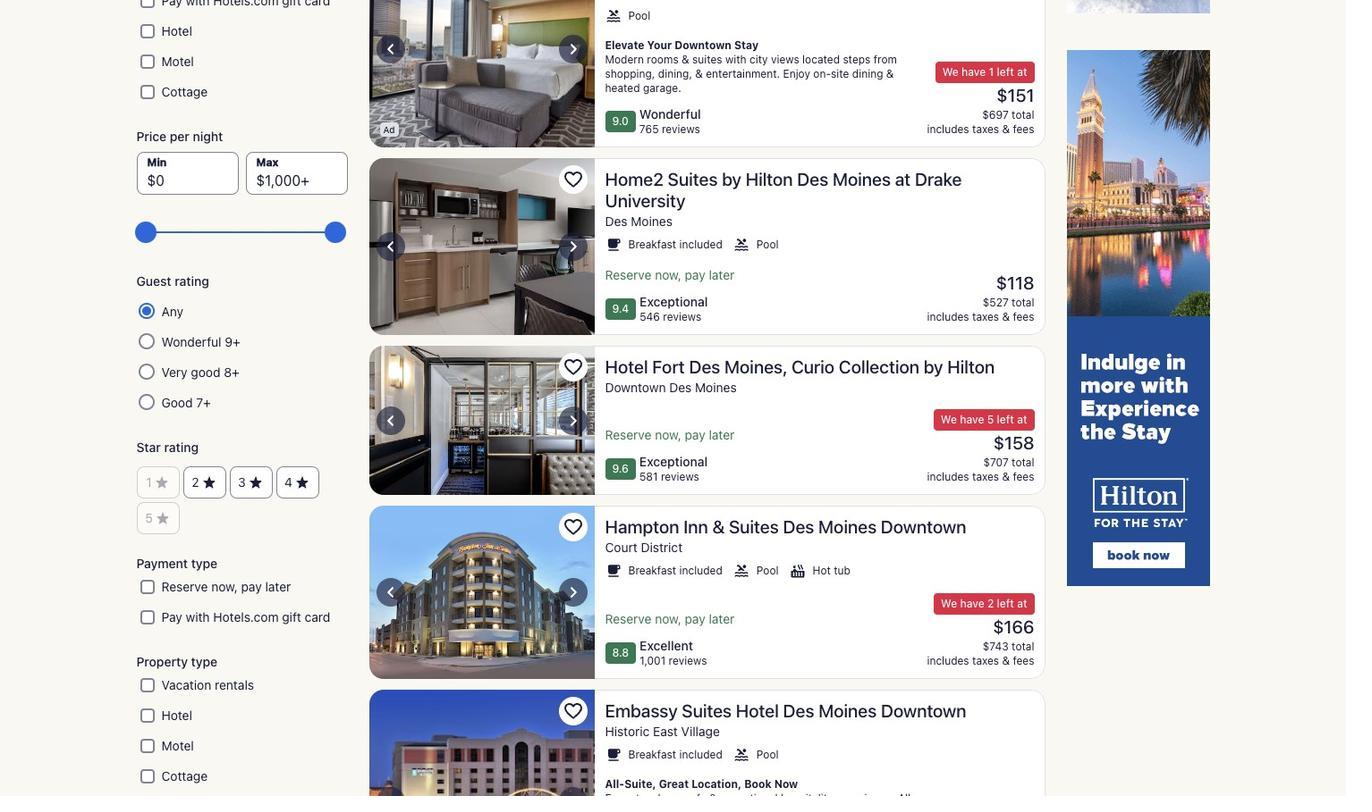 Task type: vqa. For each thing, say whether or not it's contained in the screenshot.
Next Month icon
no



Task type: describe. For each thing, give the bounding box(es) containing it.
Save Hotel Fort Des Moines, Curio Collection by Hilton to a trip checkbox
[[559, 353, 587, 382]]

1 vertical spatial with
[[186, 610, 210, 625]]

4
[[284, 475, 292, 490]]

fees for $166
[[1013, 655, 1034, 668]]

exceptional 581 reviews
[[639, 454, 708, 484]]

payment
[[136, 556, 188, 572]]

reviews for hotel fort des moines, curio collection by hilton
[[661, 470, 699, 484]]

$697
[[982, 108, 1009, 122]]

2 motel from the top
[[161, 739, 194, 754]]

property type
[[136, 655, 217, 670]]

8.8
[[612, 647, 629, 660]]

inn
[[683, 517, 708, 538]]

type for property type
[[191, 655, 217, 670]]

card
[[305, 610, 330, 625]]

included for village
[[679, 749, 723, 762]]

dining,
[[658, 67, 692, 80]]

9.0
[[612, 114, 629, 128]]

hotel inside embassy suites hotel des moines downtown historic east village
[[736, 701, 779, 722]]

7+
[[196, 395, 211, 411]]

vacation
[[161, 678, 211, 693]]

left for $151
[[997, 65, 1014, 79]]

good
[[191, 365, 220, 380]]

pool for by
[[756, 238, 779, 251]]

reserve now, pay later for home2 suites by hilton des moines at drake university
[[605, 267, 735, 283]]

& up dining,
[[682, 53, 689, 66]]

1 cottage from the top
[[161, 84, 208, 99]]

pay with hotels.com gift card
[[161, 610, 330, 625]]

located
[[802, 53, 840, 66]]

university
[[605, 191, 685, 211]]

embassy suites hotel des moines downtown historic east village
[[605, 701, 966, 740]]

taxes for $151
[[972, 123, 999, 136]]

at for $151
[[1017, 65, 1027, 79]]

steps
[[843, 53, 871, 66]]

reserve down payment type in the left bottom of the page
[[161, 580, 208, 595]]

embassy
[[605, 701, 678, 722]]

reserve now, pay later up pay with hotels.com gift card
[[161, 580, 291, 595]]

show next image for hotel fort des moines, curio collection by hilton image
[[562, 410, 584, 432]]

great
[[659, 778, 689, 792]]

moines inside embassy suites hotel des moines downtown historic east village
[[818, 701, 877, 722]]

xsmall image for 3
[[248, 475, 264, 491]]

8+
[[224, 365, 239, 380]]

elevate
[[605, 38, 644, 52]]

at for $166
[[1017, 597, 1027, 611]]

fees for $151
[[1013, 123, 1034, 136]]

3
[[238, 475, 246, 490]]

9+
[[225, 335, 240, 350]]

reserve for hampton inn & suites des moines downtown
[[605, 612, 651, 627]]

district
[[641, 540, 683, 555]]

xsmall image for 4
[[294, 475, 310, 491]]

all-suite, great location, book now
[[605, 778, 798, 792]]

xsmall image
[[154, 475, 170, 491]]

now, up pay with hotels.com gift card
[[211, 580, 238, 595]]

hot
[[813, 564, 831, 578]]

per
[[170, 129, 189, 144]]

star
[[136, 440, 161, 455]]

city
[[750, 53, 768, 66]]

modern
[[605, 53, 644, 66]]

Save Hampton Inn & Suites Des Moines Downtown to a trip checkbox
[[559, 513, 587, 542]]

on-
[[813, 67, 831, 80]]

location,
[[692, 778, 742, 792]]

any
[[161, 304, 183, 319]]

downtown inside hampton inn & suites des moines downtown court district
[[881, 517, 966, 538]]

hampton inn & suites des moines downtown court district
[[605, 517, 966, 555]]

$743
[[983, 640, 1009, 654]]

rentals
[[215, 678, 254, 693]]

rating for star rating
[[164, 440, 199, 455]]

curio
[[791, 357, 835, 377]]

pay for hotel fort des moines, curio collection by hilton
[[685, 428, 705, 443]]

we have 2 left at $166 $743 total includes taxes & fees
[[927, 597, 1034, 668]]

reserve for hotel fort des moines, curio collection by hilton
[[605, 428, 651, 443]]

left for $158
[[997, 413, 1014, 427]]

elevate your downtown stay modern rooms & suites with city views located steps from shopping, dining, & entertainment. enjoy on-site dining & heated garage.
[[605, 38, 897, 95]]

we have 5 left at $158 $707 total includes taxes & fees
[[927, 413, 1034, 484]]

included for university
[[679, 238, 723, 251]]

hotels.com
[[213, 610, 279, 625]]

5 inside we have 5 left at $158 $707 total includes taxes & fees
[[987, 413, 994, 427]]

views
[[771, 53, 799, 66]]

home2 suites by hilton des moines at drake university des moines
[[605, 169, 962, 229]]

9.4
[[612, 302, 629, 316]]

have for $166
[[960, 597, 984, 611]]

fees inside $118 $527 total includes taxes & fees
[[1013, 310, 1034, 324]]

Save Home2 Suites by Hilton Des Moines at Drake University to a trip checkbox
[[559, 165, 587, 194]]

& inside hampton inn & suites des moines downtown court district
[[712, 517, 725, 538]]

suites for by
[[668, 169, 718, 190]]

book
[[744, 778, 772, 792]]

exceptional for hotel fort des moines, curio collection by hilton
[[639, 454, 708, 470]]

we have 1 left at $151 $697 total includes taxes & fees
[[927, 65, 1034, 136]]

suites
[[692, 53, 722, 66]]

$0, Minimum, Price per night text field
[[136, 152, 238, 195]]

suite,
[[624, 778, 656, 792]]

all-
[[605, 778, 624, 792]]

ad
[[383, 124, 395, 135]]

Save Embassy Suites Hotel Des Moines Downtown to a trip checkbox
[[559, 698, 587, 726]]

drake
[[915, 169, 962, 190]]

& inside we have 5 left at $158 $707 total includes taxes & fees
[[1002, 470, 1010, 484]]

very
[[161, 365, 188, 380]]

xsmall image for 2
[[201, 475, 217, 491]]

reserve for home2 suites by hilton des moines at drake university
[[605, 267, 651, 283]]

excellent 1,001 reviews
[[640, 639, 707, 668]]

includes for $158
[[927, 470, 969, 484]]

very good 8+
[[161, 365, 239, 380]]

price per night
[[136, 129, 223, 144]]

1 vertical spatial 1
[[146, 475, 152, 490]]

downtown inside hotel fort des moines, curio collection by hilton downtown des moines
[[605, 380, 666, 395]]

show next image for embassy suites hotel des moines downtown image
[[562, 792, 584, 797]]

entertainment.
[[706, 67, 780, 80]]

reviews for home2 suites by hilton des moines at drake university
[[663, 310, 701, 324]]

guest rating
[[136, 274, 209, 289]]

fort
[[652, 357, 685, 377]]

des inside hampton inn & suites des moines downtown court district
[[783, 517, 814, 538]]

9.6
[[612, 462, 629, 476]]

includes for $151
[[927, 123, 969, 136]]

star rating
[[136, 440, 199, 455]]

show previous image for hilton des moines downtown image
[[380, 38, 401, 60]]

xsmall image for 5
[[155, 511, 171, 527]]

includes inside $118 $527 total includes taxes & fees
[[927, 310, 969, 324]]

small image down court
[[605, 563, 621, 580]]

fees for $158
[[1013, 470, 1034, 484]]

now
[[774, 778, 798, 792]]

night
[[193, 129, 223, 144]]

exceptional for home2 suites by hilton des moines at drake university
[[640, 294, 708, 309]]

from
[[874, 53, 897, 66]]

show previous image for home2 suites by hilton des moines at drake university image
[[380, 236, 401, 258]]

$707
[[983, 456, 1009, 470]]

at inside 'home2 suites by hilton des moines at drake university des moines'
[[895, 169, 911, 190]]

now, for home2 suites by hilton des moines at drake university
[[655, 267, 681, 283]]

good 7+
[[161, 395, 211, 411]]

good
[[161, 395, 193, 411]]

suites for hotel
[[682, 701, 732, 722]]

0 horizontal spatial 5
[[145, 511, 153, 526]]

have for $158
[[960, 413, 984, 427]]



Task type: locate. For each thing, give the bounding box(es) containing it.
left inside the we have 1 left at $151 $697 total includes taxes & fees
[[997, 65, 1014, 79]]

4 includes from the top
[[927, 655, 969, 668]]

room image for $118
[[369, 158, 594, 335]]

breakfast for university
[[628, 238, 676, 251]]

fees inside the we have 1 left at $151 $697 total includes taxes & fees
[[1013, 123, 1034, 136]]

2 left from the top
[[997, 413, 1014, 427]]

left up $151
[[997, 65, 1014, 79]]

wonderful up 765
[[639, 106, 701, 122]]

total for $151
[[1012, 108, 1034, 122]]

taxes inside $118 $527 total includes taxes & fees
[[972, 310, 999, 324]]

& down $527
[[1002, 310, 1010, 324]]

1 vertical spatial rating
[[164, 440, 199, 455]]

type up vacation rentals
[[191, 655, 217, 670]]

later for hotel fort des moines, curio collection by hilton
[[709, 428, 735, 443]]

reserve up the 9.4
[[605, 267, 651, 283]]

downtown inside embassy suites hotel des moines downtown historic east village
[[881, 701, 966, 722]]

wonderful 765 reviews
[[639, 106, 701, 136]]

&
[[682, 53, 689, 66], [695, 67, 703, 80], [886, 67, 894, 80], [1002, 123, 1010, 136], [1002, 310, 1010, 324], [1002, 470, 1010, 484], [712, 517, 725, 538], [1002, 655, 1010, 668]]

show next image for hilton des moines downtown image
[[562, 38, 584, 60]]

pay up hotels.com
[[241, 580, 262, 595]]

property
[[136, 655, 188, 670]]

1 vertical spatial included
[[679, 564, 723, 578]]

show next image for hampton inn & suites des moines downtown image
[[562, 582, 584, 604]]

0 horizontal spatial wonderful
[[161, 335, 221, 350]]

1 motel from the top
[[161, 54, 194, 69]]

0 vertical spatial motel
[[161, 54, 194, 69]]

1 vertical spatial breakfast
[[628, 564, 676, 578]]

3 includes from the top
[[927, 470, 969, 484]]

downtown
[[675, 38, 731, 52], [605, 380, 666, 395], [881, 517, 966, 538], [881, 701, 966, 722]]

reviews inside exceptional 581 reviews
[[661, 470, 699, 484]]

downtown inside elevate your downtown stay modern rooms & suites with city views located steps from shopping, dining, & entertainment. enjoy on-site dining & heated garage.
[[675, 38, 731, 52]]

0 vertical spatial hilton
[[746, 169, 793, 190]]

4 total from the top
[[1012, 640, 1034, 654]]

1 type from the top
[[191, 556, 217, 572]]

breakfast included
[[628, 238, 723, 251], [628, 564, 723, 578], [628, 749, 723, 762]]

1 breakfast from the top
[[628, 238, 676, 251]]

show next image for home2 suites by hilton des moines at drake university image
[[562, 236, 584, 258]]

with inside elevate your downtown stay modern rooms & suites with city views located steps from shopping, dining, & entertainment. enjoy on-site dining & heated garage.
[[725, 53, 747, 66]]

total down $151
[[1012, 108, 1034, 122]]

& inside we have 2 left at $166 $743 total includes taxes & fees
[[1002, 655, 1010, 668]]

gift
[[282, 610, 301, 625]]

2 type from the top
[[191, 655, 217, 670]]

later for home2 suites by hilton des moines at drake university
[[709, 267, 735, 283]]

0 vertical spatial type
[[191, 556, 217, 572]]

taxes for $166
[[972, 655, 999, 668]]

exceptional
[[640, 294, 708, 309], [639, 454, 708, 470]]

restaurant image
[[369, 346, 594, 495]]

2 includes from the top
[[927, 310, 969, 324]]

home2
[[605, 169, 664, 190]]

hilton inside 'home2 suites by hilton des moines at drake university des moines'
[[746, 169, 793, 190]]

cottage
[[161, 84, 208, 99], [161, 769, 208, 784]]

1,001
[[640, 655, 666, 668]]

1 horizontal spatial 2
[[987, 597, 994, 611]]

rooms
[[647, 53, 679, 66]]

2 up $166 on the right bottom of page
[[987, 597, 994, 611]]

village
[[681, 724, 720, 740]]

1 vertical spatial 5
[[145, 511, 153, 526]]

price
[[136, 129, 166, 144]]

rating right star
[[164, 440, 199, 455]]

total inside $118 $527 total includes taxes & fees
[[1012, 296, 1034, 309]]

1 vertical spatial room image
[[369, 158, 594, 335]]

now, for hampton inn & suites des moines downtown
[[655, 612, 681, 627]]

type
[[191, 556, 217, 572], [191, 655, 217, 670]]

stay
[[734, 38, 759, 52]]

1 horizontal spatial wonderful
[[639, 106, 701, 122]]

reserve now, pay later up exceptional 546 reviews
[[605, 267, 735, 283]]

included down village
[[679, 749, 723, 762]]

reviews right 546
[[663, 310, 701, 324]]

1 room image from the top
[[369, 0, 594, 148]]

reviews
[[662, 123, 700, 136], [663, 310, 701, 324], [661, 470, 699, 484], [669, 655, 707, 668]]

1 included from the top
[[679, 238, 723, 251]]

vacation rentals
[[161, 678, 254, 693]]

by inside 'home2 suites by hilton des moines at drake university des moines'
[[722, 169, 741, 190]]

$0, Minimum, Price per night range field
[[147, 213, 337, 252]]

2 vertical spatial suites
[[682, 701, 732, 722]]

reviews for hampton inn & suites des moines downtown
[[669, 655, 707, 668]]

at for $158
[[1017, 413, 1027, 427]]

we for $158
[[941, 413, 957, 427]]

3 breakfast from the top
[[628, 749, 676, 762]]

5
[[987, 413, 994, 427], [145, 511, 153, 526]]

reserve up '9.6'
[[605, 428, 651, 443]]

wonderful 9+
[[161, 335, 240, 350]]

taxes down $697
[[972, 123, 999, 136]]

3 total from the top
[[1012, 456, 1034, 470]]

breakfast included for village
[[628, 749, 723, 762]]

pool up the book
[[756, 749, 779, 762]]

left up $166 on the right bottom of page
[[997, 597, 1014, 611]]

$118
[[996, 273, 1034, 293]]

wonderful for 765
[[639, 106, 701, 122]]

1 vertical spatial hilton
[[947, 357, 995, 377]]

hotel fort des moines, curio collection by hilton downtown des moines
[[605, 357, 995, 395]]

left for $166
[[997, 597, 1014, 611]]

1 vertical spatial have
[[960, 413, 984, 427]]

2 total from the top
[[1012, 296, 1034, 309]]

0 vertical spatial 1
[[989, 65, 994, 79]]

we inside we have 2 left at $166 $743 total includes taxes & fees
[[941, 597, 957, 611]]

included for district
[[679, 564, 723, 578]]

left
[[997, 65, 1014, 79], [997, 413, 1014, 427], [997, 597, 1014, 611]]

0 vertical spatial cottage
[[161, 84, 208, 99]]

$151
[[996, 85, 1034, 106]]

fees down $118 at the top right of the page
[[1013, 310, 1034, 324]]

exceptional up 581
[[639, 454, 708, 470]]

breakfast for district
[[628, 564, 676, 578]]

taxes inside the we have 1 left at $151 $697 total includes taxes & fees
[[972, 123, 999, 136]]

reserve now, pay later for hampton inn & suites des moines downtown
[[605, 612, 735, 627]]

type for payment type
[[191, 556, 217, 572]]

0 vertical spatial exceptional
[[640, 294, 708, 309]]

suites inside 'home2 suites by hilton des moines at drake university des moines'
[[668, 169, 718, 190]]

at inside the we have 1 left at $151 $697 total includes taxes & fees
[[1017, 65, 1027, 79]]

$527
[[983, 296, 1009, 309]]

show previous image for hampton inn & suites des moines downtown image
[[380, 582, 401, 604]]

small image right show next image for home2 suites by hilton des moines at drake university on the left of page
[[605, 237, 621, 253]]

left inside we have 5 left at $158 $707 total includes taxes & fees
[[997, 413, 1014, 427]]

des inside embassy suites hotel des moines downtown historic east village
[[783, 701, 814, 722]]

heated
[[605, 81, 640, 95]]

2 room image from the top
[[369, 158, 594, 335]]

& down "suites"
[[695, 67, 703, 80]]

reserve now, pay later up excellent
[[605, 612, 735, 627]]

total down $166 on the right bottom of page
[[1012, 640, 1034, 654]]

$118 $527 total includes taxes & fees
[[927, 273, 1034, 324]]

breakfast included for district
[[628, 564, 723, 578]]

$1,000 and above, Maximum, Price per night range field
[[147, 213, 337, 252]]

1 horizontal spatial by
[[924, 357, 943, 377]]

breakfast for village
[[628, 749, 676, 762]]

small image up "elevate"
[[605, 8, 621, 24]]

hampton
[[605, 517, 679, 538]]

& inside $118 $527 total includes taxes & fees
[[1002, 310, 1010, 324]]

moines
[[833, 169, 891, 190], [631, 214, 672, 229], [695, 380, 737, 395], [818, 517, 877, 538], [818, 701, 877, 722]]

breakfast down "east"
[[628, 749, 676, 762]]

with
[[725, 53, 747, 66], [186, 610, 210, 625]]

total down $118 at the top right of the page
[[1012, 296, 1034, 309]]

0 vertical spatial suites
[[668, 169, 718, 190]]

total inside the we have 1 left at $151 $697 total includes taxes & fees
[[1012, 108, 1034, 122]]

1
[[989, 65, 994, 79], [146, 475, 152, 490]]

exceptional up 546
[[640, 294, 708, 309]]

& down $697
[[1002, 123, 1010, 136]]

2 breakfast from the top
[[628, 564, 676, 578]]

breakfast included for university
[[628, 238, 723, 251]]

exterior image
[[369, 506, 594, 680]]

room image
[[369, 0, 594, 148], [369, 158, 594, 335]]

at inside we have 5 left at $158 $707 total includes taxes & fees
[[1017, 413, 1027, 427]]

2 vertical spatial included
[[679, 749, 723, 762]]

excellent
[[640, 639, 693, 654]]

2 fees from the top
[[1013, 310, 1034, 324]]

your
[[647, 38, 672, 52]]

1 horizontal spatial with
[[725, 53, 747, 66]]

0 vertical spatial we
[[942, 65, 959, 79]]

included up exceptional 546 reviews
[[679, 238, 723, 251]]

1 breakfast included from the top
[[628, 238, 723, 251]]

taxes
[[972, 123, 999, 136], [972, 310, 999, 324], [972, 470, 999, 484], [972, 655, 999, 668]]

we inside we have 5 left at $158 $707 total includes taxes & fees
[[941, 413, 957, 427]]

moines inside hotel fort des moines, curio collection by hilton downtown des moines
[[695, 380, 737, 395]]

now, up exceptional 546 reviews
[[655, 267, 681, 283]]

2 vertical spatial we
[[941, 597, 957, 611]]

exceptional 546 reviews
[[640, 294, 708, 324]]

suites
[[668, 169, 718, 190], [729, 517, 779, 538], [682, 701, 732, 722]]

at inside we have 2 left at $166 $743 total includes taxes & fees
[[1017, 597, 1027, 611]]

have for $151
[[962, 65, 986, 79]]

total for $166
[[1012, 640, 1034, 654]]

0 vertical spatial breakfast included
[[628, 238, 723, 251]]

1 horizontal spatial hilton
[[947, 357, 995, 377]]

at up $166 on the right bottom of page
[[1017, 597, 1027, 611]]

reviews right 765
[[662, 123, 700, 136]]

court
[[605, 540, 637, 555]]

small image
[[733, 563, 749, 580], [789, 563, 805, 580], [605, 748, 621, 764], [733, 748, 749, 764]]

0 vertical spatial left
[[997, 65, 1014, 79]]

taxes for $158
[[972, 470, 999, 484]]

suites right "inn"
[[729, 517, 779, 538]]

pool down hampton inn & suites des moines downtown court district
[[756, 564, 779, 578]]

1 fees from the top
[[1013, 123, 1034, 136]]

4 fees from the top
[[1013, 655, 1034, 668]]

0 vertical spatial 2
[[192, 475, 199, 490]]

0 horizontal spatial with
[[186, 610, 210, 625]]

enjoy
[[783, 67, 810, 80]]

motel up per
[[161, 54, 194, 69]]

suites inside hampton inn & suites des moines downtown court district
[[729, 517, 779, 538]]

3 breakfast included from the top
[[628, 749, 723, 762]]

taxes down $527
[[972, 310, 999, 324]]

taxes inside we have 2 left at $166 $743 total includes taxes & fees
[[972, 655, 999, 668]]

includes inside we have 5 left at $158 $707 total includes taxes & fees
[[927, 470, 969, 484]]

garage.
[[643, 81, 681, 95]]

2 cottage from the top
[[161, 769, 208, 784]]

0 vertical spatial have
[[962, 65, 986, 79]]

included down "inn"
[[679, 564, 723, 578]]

3 included from the top
[[679, 749, 723, 762]]

by
[[722, 169, 741, 190], [924, 357, 943, 377]]

1 vertical spatial wonderful
[[161, 335, 221, 350]]

3 fees from the top
[[1013, 470, 1034, 484]]

taxes down $707
[[972, 470, 999, 484]]

small image down hampton inn & suites des moines downtown court district
[[733, 563, 749, 580]]

site
[[831, 67, 849, 80]]

motel
[[161, 54, 194, 69], [161, 739, 194, 754]]

moines,
[[724, 357, 787, 377]]

have up $697
[[962, 65, 986, 79]]

2 vertical spatial breakfast
[[628, 749, 676, 762]]

have inside the we have 1 left at $151 $697 total includes taxes & fees
[[962, 65, 986, 79]]

with right pay
[[186, 610, 210, 625]]

1 vertical spatial left
[[997, 413, 1014, 427]]

2 vertical spatial left
[[997, 597, 1014, 611]]

1 vertical spatial type
[[191, 655, 217, 670]]

includes inside the we have 1 left at $151 $697 total includes taxes & fees
[[927, 123, 969, 136]]

have up $707
[[960, 413, 984, 427]]

now, for hotel fort des moines, curio collection by hilton
[[655, 428, 681, 443]]

2 included from the top
[[679, 564, 723, 578]]

765
[[639, 123, 659, 136]]

& inside the we have 1 left at $151 $697 total includes taxes & fees
[[1002, 123, 1010, 136]]

now, up exceptional 581 reviews
[[655, 428, 681, 443]]

total down the "$158"
[[1012, 456, 1034, 470]]

reviews down excellent
[[669, 655, 707, 668]]

$166
[[993, 617, 1034, 638]]

0 vertical spatial breakfast
[[628, 238, 676, 251]]

room image for we have 1 left at
[[369, 0, 594, 148]]

reviews inside exceptional 546 reviews
[[663, 310, 701, 324]]

hilton
[[746, 169, 793, 190], [947, 357, 995, 377]]

pool for hotel
[[756, 749, 779, 762]]

$1,000 and above, Maximum, Price per night text field
[[246, 152, 347, 195]]

pay up exceptional 546 reviews
[[685, 267, 705, 283]]

xsmall image
[[201, 475, 217, 491], [248, 475, 264, 491], [294, 475, 310, 491], [155, 511, 171, 527]]

dining
[[852, 67, 883, 80]]

total inside we have 5 left at $158 $707 total includes taxes & fees
[[1012, 456, 1034, 470]]

suites up village
[[682, 701, 732, 722]]

small image
[[605, 8, 621, 24], [605, 237, 621, 253], [733, 237, 749, 253], [605, 563, 621, 580]]

1 inside the we have 1 left at $151 $697 total includes taxes & fees
[[989, 65, 994, 79]]

fees inside we have 5 left at $158 $707 total includes taxes & fees
[[1013, 470, 1034, 484]]

breakfast down district
[[628, 564, 676, 578]]

wonderful up very good 8+
[[161, 335, 221, 350]]

we inside the we have 1 left at $151 $697 total includes taxes & fees
[[942, 65, 959, 79]]

1 vertical spatial cottage
[[161, 769, 208, 784]]

east
[[653, 724, 678, 740]]

0 vertical spatial wonderful
[[639, 106, 701, 122]]

total inside we have 2 left at $166 $743 total includes taxes & fees
[[1012, 640, 1034, 654]]

pay
[[161, 610, 182, 625]]

hotel inside hotel fort des moines, curio collection by hilton downtown des moines
[[605, 357, 648, 377]]

1 includes from the top
[[927, 123, 969, 136]]

left inside we have 2 left at $166 $743 total includes taxes & fees
[[997, 597, 1014, 611]]

shopping,
[[605, 67, 655, 80]]

breakfast down university
[[628, 238, 676, 251]]

terrace/patio image
[[369, 690, 594, 797]]

moines inside hampton inn & suites des moines downtown court district
[[818, 517, 877, 538]]

hot tub
[[813, 564, 851, 578]]

0 vertical spatial by
[[722, 169, 741, 190]]

0 vertical spatial included
[[679, 238, 723, 251]]

pay for hampton inn & suites des moines downtown
[[685, 612, 705, 627]]

5 up the "$158"
[[987, 413, 994, 427]]

0 vertical spatial rating
[[175, 274, 209, 289]]

0 horizontal spatial 1
[[146, 475, 152, 490]]

xsmall image right 4
[[294, 475, 310, 491]]

reserve up 8.8
[[605, 612, 651, 627]]

& down from
[[886, 67, 894, 80]]

3 left from the top
[[997, 597, 1014, 611]]

pool down 'home2 suites by hilton des moines at drake university des moines'
[[756, 238, 779, 251]]

collection
[[839, 357, 919, 377]]

small image up the book
[[733, 748, 749, 764]]

0 vertical spatial with
[[725, 53, 747, 66]]

4 taxes from the top
[[972, 655, 999, 668]]

hilton inside hotel fort des moines, curio collection by hilton downtown des moines
[[947, 357, 995, 377]]

reviews inside wonderful 765 reviews
[[662, 123, 700, 136]]

guest
[[136, 274, 171, 289]]

we
[[942, 65, 959, 79], [941, 413, 957, 427], [941, 597, 957, 611]]

payment type
[[136, 556, 217, 572]]

xsmall image down xsmall icon
[[155, 511, 171, 527]]

now, up excellent
[[655, 612, 681, 627]]

pay up excellent
[[685, 612, 705, 627]]

pay for home2 suites by hilton des moines at drake university
[[685, 267, 705, 283]]

2 breakfast included from the top
[[628, 564, 723, 578]]

at left drake
[[895, 169, 911, 190]]

0 horizontal spatial 2
[[192, 475, 199, 490]]

we for $166
[[941, 597, 957, 611]]

xsmall image right 3 at the bottom of the page
[[248, 475, 264, 491]]

have inside we have 5 left at $158 $707 total includes taxes & fees
[[960, 413, 984, 427]]

des
[[797, 169, 828, 190], [605, 214, 627, 229], [689, 357, 720, 377], [669, 380, 692, 395], [783, 517, 814, 538], [783, 701, 814, 722]]

1 left xsmall icon
[[146, 475, 152, 490]]

fees inside we have 2 left at $166 $743 total includes taxes & fees
[[1013, 655, 1034, 668]]

& down $707
[[1002, 470, 1010, 484]]

0 vertical spatial room image
[[369, 0, 594, 148]]

rating for guest rating
[[175, 274, 209, 289]]

small image down 'home2 suites by hilton des moines at drake university des moines'
[[733, 237, 749, 253]]

small image down historic
[[605, 748, 621, 764]]

1 vertical spatial 2
[[987, 597, 994, 611]]

1 vertical spatial we
[[941, 413, 957, 427]]

reserve now, pay later
[[605, 267, 735, 283], [605, 428, 735, 443], [161, 580, 291, 595], [605, 612, 735, 627]]

xsmall image left 3 at the bottom of the page
[[201, 475, 217, 491]]

show previous image for hotel fort des moines, curio collection by hilton image
[[380, 410, 401, 432]]

we for $151
[[942, 65, 959, 79]]

later for hampton inn & suites des moines downtown
[[709, 612, 735, 627]]

reserve now, pay later up exceptional 581 reviews
[[605, 428, 735, 443]]

1 vertical spatial motel
[[161, 739, 194, 754]]

1 horizontal spatial 5
[[987, 413, 994, 427]]

by inside hotel fort des moines, curio collection by hilton downtown des moines
[[924, 357, 943, 377]]

reviews inside "excellent 1,001 reviews"
[[669, 655, 707, 668]]

have inside we have 2 left at $166 $743 total includes taxes & fees
[[960, 597, 984, 611]]

1 horizontal spatial 1
[[989, 65, 994, 79]]

581
[[639, 470, 658, 484]]

pool for &
[[756, 564, 779, 578]]

have
[[962, 65, 986, 79], [960, 413, 984, 427], [960, 597, 984, 611]]

includes
[[927, 123, 969, 136], [927, 310, 969, 324], [927, 470, 969, 484], [927, 655, 969, 668]]

1 vertical spatial breakfast included
[[628, 564, 723, 578]]

taxes down $743
[[972, 655, 999, 668]]

2 right xsmall icon
[[192, 475, 199, 490]]

have up $743
[[960, 597, 984, 611]]

small image left hot
[[789, 563, 805, 580]]

wonderful for 9+
[[161, 335, 221, 350]]

type right "payment"
[[191, 556, 217, 572]]

breakfast included down district
[[628, 564, 723, 578]]

suites up university
[[668, 169, 718, 190]]

1 total from the top
[[1012, 108, 1034, 122]]

hotel
[[161, 23, 192, 39], [605, 357, 648, 377], [736, 701, 779, 722], [161, 708, 192, 724]]

historic
[[605, 724, 650, 740]]

0 horizontal spatial by
[[722, 169, 741, 190]]

left up the "$158"
[[997, 413, 1014, 427]]

0 horizontal spatial hilton
[[746, 169, 793, 190]]

rating up any
[[175, 274, 209, 289]]

reserve now, pay later for hotel fort des moines, curio collection by hilton
[[605, 428, 735, 443]]

fees down $151
[[1013, 123, 1034, 136]]

suites inside embassy suites hotel des moines downtown historic east village
[[682, 701, 732, 722]]

pay up exceptional 581 reviews
[[685, 428, 705, 443]]

2 taxes from the top
[[972, 310, 999, 324]]

2 inside we have 2 left at $166 $743 total includes taxes & fees
[[987, 597, 994, 611]]

& down $743
[[1002, 655, 1010, 668]]

includes for $166
[[927, 655, 969, 668]]

reviews right 581
[[661, 470, 699, 484]]

1 up $697
[[989, 65, 994, 79]]

fees down $166 on the right bottom of page
[[1013, 655, 1034, 668]]

reserve
[[605, 267, 651, 283], [605, 428, 651, 443], [161, 580, 208, 595], [605, 612, 651, 627]]

3 taxes from the top
[[972, 470, 999, 484]]

fees down the "$158"
[[1013, 470, 1034, 484]]

breakfast included down university
[[628, 238, 723, 251]]

1 taxes from the top
[[972, 123, 999, 136]]

2 vertical spatial breakfast included
[[628, 749, 723, 762]]

with up entertainment. at right top
[[725, 53, 747, 66]]

1 left from the top
[[997, 65, 1014, 79]]

1 vertical spatial exceptional
[[639, 454, 708, 470]]

pool up "elevate"
[[628, 9, 650, 22]]

& right "inn"
[[712, 517, 725, 538]]

5 up "payment"
[[145, 511, 153, 526]]

at up the "$158"
[[1017, 413, 1027, 427]]

breakfast included down "east"
[[628, 749, 723, 762]]

1 vertical spatial suites
[[729, 517, 779, 538]]

2 vertical spatial have
[[960, 597, 984, 611]]

motel down vacation
[[161, 739, 194, 754]]

taxes inside we have 5 left at $158 $707 total includes taxes & fees
[[972, 470, 999, 484]]

at up $151
[[1017, 65, 1027, 79]]

1 vertical spatial by
[[924, 357, 943, 377]]

total for $158
[[1012, 456, 1034, 470]]

includes inside we have 2 left at $166 $743 total includes taxes & fees
[[927, 655, 969, 668]]

0 vertical spatial 5
[[987, 413, 994, 427]]

546
[[640, 310, 660, 324]]

show previous image for embassy suites hotel des moines downtown image
[[380, 792, 401, 797]]

$158
[[993, 433, 1034, 453]]



